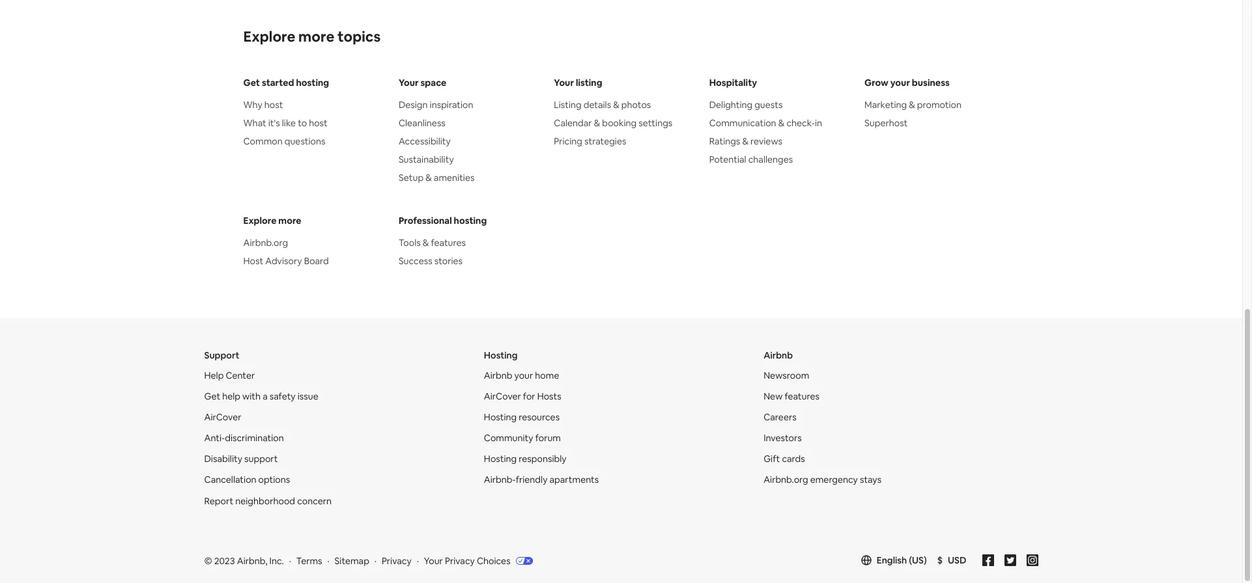 Task type: vqa. For each thing, say whether or not it's contained in the screenshot.
the top Rentals
no



Task type: describe. For each thing, give the bounding box(es) containing it.
neighborhood
[[235, 495, 295, 507]]

airbnb.org for airbnb.org
[[243, 237, 288, 249]]

design
[[399, 99, 428, 111]]

host
[[243, 256, 263, 267]]

delighting
[[709, 99, 752, 111]]

choices
[[477, 555, 510, 567]]

1 horizontal spatial host
[[309, 117, 328, 129]]

common questions
[[243, 136, 325, 147]]

careers
[[764, 412, 796, 424]]

2 privacy from the left
[[445, 555, 475, 567]]

2023
[[214, 555, 235, 567]]

listing
[[576, 77, 602, 89]]

for
[[523, 391, 535, 403]]

hosting for hosting resources
[[484, 412, 517, 424]]

delighting guests link
[[709, 99, 844, 112]]

your space
[[399, 77, 446, 89]]

strategies
[[584, 136, 626, 147]]

pricing strategies link
[[554, 135, 688, 148]]

help center link
[[204, 370, 255, 382]]

tools
[[399, 237, 421, 249]]

delighting guests
[[709, 99, 783, 111]]

cleanliness link
[[399, 117, 533, 130]]

marketing & promotion
[[865, 99, 962, 111]]

what
[[243, 117, 266, 129]]

(us)
[[909, 555, 927, 566]]

0 vertical spatial hosting
[[296, 77, 329, 89]]

grow your business
[[865, 77, 950, 89]]

potential challenges
[[709, 154, 793, 166]]

your for your space
[[399, 77, 419, 89]]

hosting resources
[[484, 412, 560, 424]]

sustainability link
[[399, 153, 533, 166]]

your for your listing
[[554, 77, 574, 89]]

anti-
[[204, 433, 225, 445]]

& for ratings & reviews
[[742, 136, 749, 147]]

sitemap
[[335, 555, 369, 567]]

investors
[[764, 433, 802, 445]]

more for explore more topics
[[298, 28, 334, 46]]

forum
[[535, 433, 561, 445]]

pricing
[[554, 136, 582, 147]]

& for communication & check-in
[[778, 117, 785, 129]]

get help with a safety issue link
[[204, 391, 318, 403]]

hosting resources link
[[484, 412, 560, 424]]

& for marketing & promotion
[[909, 99, 915, 111]]

calendar & booking settings link
[[554, 117, 688, 130]]

new
[[764, 391, 783, 403]]

newsroom link
[[764, 370, 809, 382]]

grow
[[865, 77, 888, 89]]

new features
[[764, 391, 819, 403]]

apartments
[[549, 475, 599, 486]]

started
[[262, 77, 294, 89]]

amenities
[[434, 172, 475, 184]]

anti-discrimination
[[204, 433, 284, 445]]

community forum link
[[484, 433, 561, 445]]

1 privacy from the left
[[382, 555, 412, 567]]

questions
[[285, 136, 325, 147]]

report neighborhood concern link
[[204, 495, 332, 507]]

grow your business link
[[865, 76, 999, 89]]

disability support
[[204, 454, 278, 465]]

stays
[[860, 475, 882, 486]]

like
[[282, 117, 296, 129]]

setup
[[399, 172, 424, 184]]

english (us)
[[877, 555, 927, 566]]

setup & amenities link
[[399, 172, 533, 185]]

host advisory board link
[[243, 255, 378, 268]]

concern
[[297, 495, 332, 507]]

airbnb for airbnb
[[764, 350, 793, 362]]

disability
[[204, 454, 242, 465]]

hosting for hosting
[[484, 350, 518, 362]]

get started hosting link
[[243, 76, 378, 89]]

advisory
[[265, 256, 302, 267]]

© 2023 airbnb, inc.
[[204, 555, 284, 567]]

aircover for aircover link
[[204, 412, 241, 424]]

ratings
[[709, 136, 740, 147]]

calendar & booking settings
[[554, 117, 672, 129]]

careers link
[[764, 412, 796, 424]]

accessibility link
[[399, 135, 533, 148]]

support
[[204, 350, 239, 362]]

discrimination
[[225, 433, 284, 445]]

more for explore more
[[278, 215, 301, 227]]

professional hosting link
[[399, 215, 533, 228]]

1 horizontal spatial features
[[785, 391, 819, 403]]

listing details & photos
[[554, 99, 651, 111]]

explore more
[[243, 215, 301, 227]]

settings
[[639, 117, 672, 129]]

get for get help with a safety issue
[[204, 391, 220, 403]]

your space link
[[399, 76, 533, 89]]

sitemap link
[[335, 555, 369, 567]]

& up calendar & booking settings
[[613, 99, 619, 111]]

business
[[912, 77, 950, 89]]

center
[[226, 370, 255, 382]]

responsibly
[[519, 454, 566, 465]]

explore more link
[[243, 215, 378, 228]]

cancellation options
[[204, 475, 290, 486]]

communication
[[709, 117, 776, 129]]



Task type: locate. For each thing, give the bounding box(es) containing it.
resources
[[519, 412, 560, 424]]

& for calendar & booking settings
[[594, 117, 600, 129]]

airbnb your home
[[484, 370, 559, 382]]

3 hosting from the top
[[484, 454, 517, 465]]

more up airbnb.org link
[[278, 215, 301, 227]]

& down delighting guests link
[[778, 117, 785, 129]]

your for home
[[514, 370, 533, 382]]

1 vertical spatial features
[[785, 391, 819, 403]]

host advisory board
[[243, 256, 329, 267]]

& right tools
[[423, 237, 429, 249]]

marketing
[[865, 99, 907, 111]]

professional hosting
[[399, 215, 487, 227]]

success
[[399, 256, 432, 267]]

it's
[[268, 117, 280, 129]]

1 explore from the top
[[243, 28, 295, 46]]

superhost
[[865, 117, 908, 129]]

0 horizontal spatial privacy
[[382, 555, 412, 567]]

potential challenges link
[[709, 153, 844, 166]]

·
[[289, 555, 291, 567]]

investors link
[[764, 433, 802, 445]]

aircover for hosts link
[[484, 391, 561, 403]]

0 horizontal spatial aircover
[[204, 412, 241, 424]]

©
[[204, 555, 212, 567]]

features down newsroom link
[[785, 391, 819, 403]]

challenges
[[748, 154, 793, 166]]

airbnb.org up the host
[[243, 237, 288, 249]]

1 vertical spatial host
[[309, 117, 328, 129]]

0 vertical spatial features
[[431, 237, 466, 249]]

1 vertical spatial aircover
[[204, 412, 241, 424]]

2 explore from the top
[[243, 215, 276, 227]]

listing
[[554, 99, 581, 111]]

hosting up airbnb-
[[484, 454, 517, 465]]

aircover link
[[204, 412, 241, 424]]

terms link
[[296, 555, 322, 567]]

hosting responsibly
[[484, 454, 566, 465]]

your right grow
[[890, 77, 910, 89]]

explore up the host
[[243, 215, 276, 227]]

aircover
[[484, 391, 521, 403], [204, 412, 241, 424]]

calendar
[[554, 117, 592, 129]]

1 vertical spatial hosting
[[484, 412, 517, 424]]

&
[[613, 99, 619, 111], [909, 99, 915, 111], [594, 117, 600, 129], [778, 117, 785, 129], [742, 136, 749, 147], [426, 172, 432, 184], [423, 237, 429, 249]]

0 horizontal spatial airbnb.org
[[243, 237, 288, 249]]

your inside your space link
[[399, 77, 419, 89]]

tools & features
[[399, 237, 466, 249]]

hosting up airbnb your home
[[484, 350, 518, 362]]

airbnb up newsroom
[[764, 350, 793, 362]]

a
[[263, 391, 268, 403]]

your for your privacy choices
[[424, 555, 443, 567]]

0 horizontal spatial airbnb
[[484, 370, 512, 382]]

& for setup & amenities
[[426, 172, 432, 184]]

your up aircover for hosts 'link' at bottom left
[[514, 370, 533, 382]]

2 hosting from the top
[[484, 412, 517, 424]]

hosting
[[296, 77, 329, 89], [454, 215, 487, 227]]

2 vertical spatial hosting
[[484, 454, 517, 465]]

hosting for hosting responsibly
[[484, 454, 517, 465]]

your for business
[[890, 77, 910, 89]]

host up it's
[[264, 99, 283, 111]]

your right the privacy link
[[424, 555, 443, 567]]

privacy right sitemap link
[[382, 555, 412, 567]]

success stories link
[[399, 255, 533, 268]]

stories
[[434, 256, 463, 267]]

airbnb.org for airbnb.org emergency stays
[[764, 475, 808, 486]]

airbnb up aircover for hosts at the left
[[484, 370, 512, 382]]

& right the setup
[[426, 172, 432, 184]]

airbnb.org link
[[243, 237, 378, 250]]

aircover up 'anti-'
[[204, 412, 241, 424]]

privacy link
[[382, 555, 412, 567]]

your up the design
[[399, 77, 419, 89]]

disability support link
[[204, 454, 278, 465]]

airbnb.org down gift cards link
[[764, 475, 808, 486]]

& down 'communication'
[[742, 136, 749, 147]]

1 vertical spatial airbnb
[[484, 370, 512, 382]]

cancellation options link
[[204, 475, 290, 486]]

1 vertical spatial your
[[514, 370, 533, 382]]

booking
[[602, 117, 637, 129]]

0 horizontal spatial hosting
[[296, 77, 329, 89]]

listing details & photos link
[[554, 99, 688, 112]]

home
[[535, 370, 559, 382]]

english
[[877, 555, 907, 566]]

0 vertical spatial your
[[890, 77, 910, 89]]

1 vertical spatial hosting
[[454, 215, 487, 227]]

promotion
[[917, 99, 962, 111]]

airbnb for airbnb your home
[[484, 370, 512, 382]]

your listing link
[[554, 76, 688, 89]]

check-
[[787, 117, 815, 129]]

common questions link
[[243, 135, 378, 148]]

your inside your privacy choices link
[[424, 555, 443, 567]]

board
[[304, 256, 329, 267]]

new features link
[[764, 391, 819, 403]]

navigate to facebook image
[[982, 555, 994, 566]]

privacy
[[382, 555, 412, 567], [445, 555, 475, 567]]

aircover for aircover for hosts
[[484, 391, 521, 403]]

features up stories
[[431, 237, 466, 249]]

help center
[[204, 370, 255, 382]]

0 vertical spatial airbnb
[[764, 350, 793, 362]]

gift cards
[[764, 454, 805, 465]]

1 vertical spatial explore
[[243, 215, 276, 227]]

1 horizontal spatial privacy
[[445, 555, 475, 567]]

get up why
[[243, 77, 260, 89]]

hosting up community
[[484, 412, 517, 424]]

0 vertical spatial more
[[298, 28, 334, 46]]

1 vertical spatial more
[[278, 215, 301, 227]]

report
[[204, 495, 233, 507]]

1 horizontal spatial airbnb.org
[[764, 475, 808, 486]]

& for tools & features
[[423, 237, 429, 249]]

airbnb.org emergency stays
[[764, 475, 882, 486]]

cleanliness
[[399, 117, 445, 129]]

0 vertical spatial get
[[243, 77, 260, 89]]

1 horizontal spatial your
[[890, 77, 910, 89]]

get started hosting
[[243, 77, 329, 89]]

communication & check-in link
[[709, 117, 844, 130]]

guests
[[754, 99, 783, 111]]

inc.
[[269, 555, 284, 567]]

setup & amenities
[[399, 172, 475, 184]]

1 horizontal spatial airbnb
[[764, 350, 793, 362]]

accessibility
[[399, 136, 451, 147]]

0 horizontal spatial get
[[204, 391, 220, 403]]

airbnb.org emergency stays link
[[764, 475, 882, 486]]

0 vertical spatial hosting
[[484, 350, 518, 362]]

airbnb-
[[484, 475, 516, 486]]

explore for explore more topics
[[243, 28, 295, 46]]

what it's like to host
[[243, 117, 328, 129]]

gift cards link
[[764, 454, 805, 465]]

community
[[484, 433, 533, 445]]

host right to
[[309, 117, 328, 129]]

aircover left for
[[484, 391, 521, 403]]

airbnb,
[[237, 555, 267, 567]]

why host link
[[243, 99, 378, 112]]

with
[[242, 391, 261, 403]]

hospitality
[[709, 77, 757, 89]]

your inside your listing link
[[554, 77, 574, 89]]

2 horizontal spatial your
[[554, 77, 574, 89]]

1 horizontal spatial get
[[243, 77, 260, 89]]

& down details
[[594, 117, 600, 129]]

english (us) button
[[861, 555, 927, 566]]

explore inside "link"
[[243, 215, 276, 227]]

features
[[431, 237, 466, 249], [785, 391, 819, 403]]

1 hosting from the top
[[484, 350, 518, 362]]

report neighborhood concern
[[204, 495, 332, 507]]

get for get started hosting
[[243, 77, 260, 89]]

professional
[[399, 215, 452, 227]]

to
[[298, 117, 307, 129]]

space
[[420, 77, 446, 89]]

0 horizontal spatial host
[[264, 99, 283, 111]]

hosting
[[484, 350, 518, 362], [484, 412, 517, 424], [484, 454, 517, 465]]

0 vertical spatial host
[[264, 99, 283, 111]]

explore up started
[[243, 28, 295, 46]]

0 horizontal spatial your
[[399, 77, 419, 89]]

0 vertical spatial explore
[[243, 28, 295, 46]]

1 vertical spatial get
[[204, 391, 220, 403]]

safety
[[270, 391, 296, 403]]

$
[[937, 555, 943, 566]]

pricing strategies
[[554, 136, 626, 147]]

1 horizontal spatial aircover
[[484, 391, 521, 403]]

common
[[243, 136, 283, 147]]

0 vertical spatial airbnb.org
[[243, 237, 288, 249]]

get left help
[[204, 391, 220, 403]]

more left topics
[[298, 28, 334, 46]]

0 horizontal spatial features
[[431, 237, 466, 249]]

terms
[[296, 555, 322, 567]]

1 horizontal spatial your
[[424, 555, 443, 567]]

communication & check-in
[[709, 117, 822, 129]]

details
[[583, 99, 611, 111]]

friendly
[[516, 475, 548, 486]]

hosting up why host link
[[296, 77, 329, 89]]

& down grow your business
[[909, 99, 915, 111]]

navigate to twitter image
[[1004, 555, 1016, 566]]

explore for explore more
[[243, 215, 276, 227]]

1 horizontal spatial hosting
[[454, 215, 487, 227]]

airbnb.org
[[243, 237, 288, 249], [764, 475, 808, 486]]

1 vertical spatial airbnb.org
[[764, 475, 808, 486]]

0 horizontal spatial your
[[514, 370, 533, 382]]

0 vertical spatial aircover
[[484, 391, 521, 403]]

more inside "link"
[[278, 215, 301, 227]]

community forum
[[484, 433, 561, 445]]

your up "listing"
[[554, 77, 574, 89]]

navigate to instagram image
[[1026, 555, 1038, 566]]

hosting up tools & features link
[[454, 215, 487, 227]]

hosts
[[537, 391, 561, 403]]

success stories
[[399, 256, 463, 267]]

privacy left 'choices'
[[445, 555, 475, 567]]



